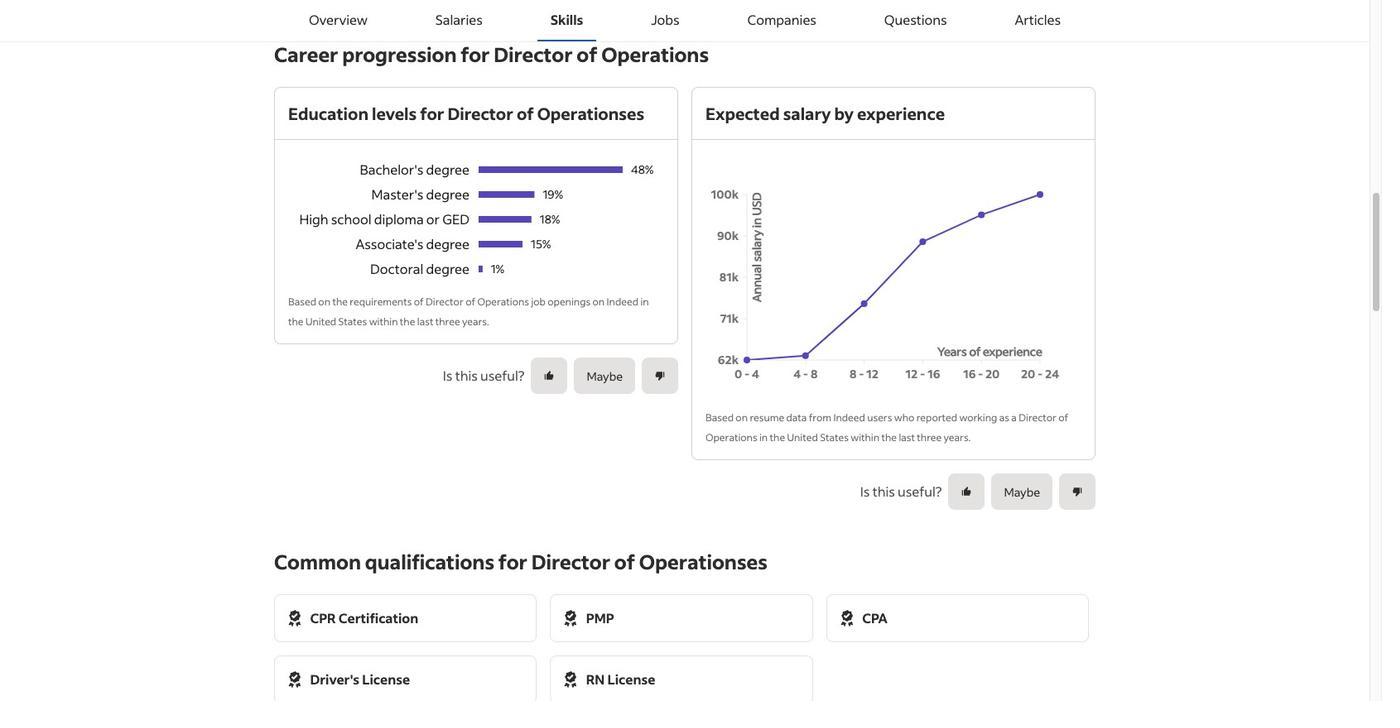Task type: vqa. For each thing, say whether or not it's contained in the screenshot.
the rightmost Indeed
yes



Task type: describe. For each thing, give the bounding box(es) containing it.
based on resume data from indeed users who reported working as a director of operations in the united states within the last three years.
[[706, 412, 1069, 444]]

common qualifications for director of operationses
[[274, 549, 768, 575]]

yes, it's helpful. image for experience
[[961, 486, 973, 498]]

of for on
[[414, 296, 424, 308]]

of for qualifications
[[614, 549, 635, 575]]

job
[[531, 296, 546, 308]]

salary
[[783, 103, 831, 124]]

jobs
[[651, 11, 680, 28]]

is this useful? for director
[[443, 367, 525, 384]]

driver's license
[[310, 671, 410, 688]]

certification
[[339, 610, 419, 627]]

for for qualifications
[[498, 549, 528, 575]]

operationses for education levels for director of operationses
[[537, 103, 644, 124]]

director inside "based on the requirements of director of operations job openings on indeed in the united states within the last three years."
[[426, 296, 464, 308]]

driver's
[[310, 671, 360, 688]]

is this useful? for experience
[[860, 483, 942, 500]]

no, it's not helpful. image for education levels for director of operationses
[[654, 370, 666, 382]]

last inside "based on the requirements of director of operations job openings on indeed in the united states within the last three years."
[[417, 316, 434, 328]]

requirements
[[350, 296, 412, 308]]

salaries link
[[422, 0, 496, 41]]

based for expected
[[706, 412, 734, 424]]

this for experience
[[873, 483, 895, 500]]

levels
[[372, 103, 417, 124]]

operationses for common qualifications for director of operationses
[[639, 549, 768, 575]]

companies link
[[734, 0, 830, 41]]

operations inside "based on the requirements of director of operations job openings on indeed in the united states within the last three years."
[[477, 296, 529, 308]]

common
[[274, 549, 361, 575]]

articles link
[[1002, 0, 1074, 41]]

who
[[894, 412, 915, 424]]

of inside "based on resume data from indeed users who reported working as a director of operations in the united states within the last three years."
[[1059, 412, 1069, 424]]

rn
[[586, 671, 605, 688]]

cpr certification
[[310, 610, 419, 627]]

expected salary by experience
[[706, 103, 945, 124]]

this for director
[[455, 367, 478, 384]]

maybe for expected salary by experience
[[1004, 484, 1040, 500]]

no, it's not helpful. image for expected salary by experience
[[1072, 486, 1083, 498]]

overview link
[[296, 0, 381, 41]]

skills
[[551, 11, 583, 28]]

0 vertical spatial operations
[[602, 41, 709, 67]]

working
[[960, 412, 998, 424]]

indeed inside "based on the requirements of director of operations job openings on indeed in the united states within the last three years."
[[607, 296, 639, 308]]

last inside "based on resume data from indeed users who reported working as a director of operations in the united states within the last three years."
[[899, 432, 915, 444]]

is for director
[[443, 367, 453, 384]]

education
[[288, 103, 369, 124]]

cpa
[[862, 610, 888, 627]]

openings
[[548, 296, 591, 308]]

salaries
[[436, 11, 483, 28]]

within inside "based on resume data from indeed users who reported working as a director of operations in the united states within the last three years."
[[851, 432, 880, 444]]

progression
[[342, 41, 457, 67]]

for for progression
[[461, 41, 490, 67]]

in inside "based on resume data from indeed users who reported working as a director of operations in the united states within the last three years."
[[760, 432, 768, 444]]

reported
[[917, 412, 958, 424]]

director for progression
[[494, 41, 573, 67]]

united inside "based on resume data from indeed users who reported working as a director of operations in the united states within the last three years."
[[787, 432, 818, 444]]



Task type: locate. For each thing, give the bounding box(es) containing it.
0 horizontal spatial is this useful?
[[443, 367, 525, 384]]

on inside "based on resume data from indeed users who reported working as a director of operations in the united states within the last three years."
[[736, 412, 748, 424]]

director inside "based on resume data from indeed users who reported working as a director of operations in the united states within the last three years."
[[1019, 412, 1057, 424]]

within inside "based on the requirements of director of operations job openings on indeed in the united states within the last three years."
[[369, 316, 398, 328]]

three inside "based on resume data from indeed users who reported working as a director of operations in the united states within the last three years."
[[917, 432, 942, 444]]

is down "based on resume data from indeed users who reported working as a director of operations in the united states within the last three years."
[[860, 483, 870, 500]]

maybe for education levels for director of operationses
[[587, 368, 623, 384]]

is for experience
[[860, 483, 870, 500]]

maybe button for education levels for director of operationses
[[574, 358, 635, 394]]

states down requirements
[[338, 316, 367, 328]]

0 vertical spatial indeed
[[607, 296, 639, 308]]

1 vertical spatial years.
[[944, 432, 971, 444]]

0 vertical spatial last
[[417, 316, 434, 328]]

0 horizontal spatial last
[[417, 316, 434, 328]]

1 horizontal spatial united
[[787, 432, 818, 444]]

0 vertical spatial no, it's not helpful. image
[[654, 370, 666, 382]]

career progression for director of operations
[[274, 41, 709, 67]]

0 horizontal spatial is
[[443, 367, 453, 384]]

1 horizontal spatial years.
[[944, 432, 971, 444]]

a
[[1012, 412, 1017, 424]]

states down from at the right bottom
[[820, 432, 849, 444]]

united
[[306, 316, 336, 328], [787, 432, 818, 444]]

0 horizontal spatial united
[[306, 316, 336, 328]]

questions link
[[871, 0, 961, 41]]

1 horizontal spatial license
[[608, 671, 655, 688]]

maybe down openings on the top left
[[587, 368, 623, 384]]

of for levels
[[517, 103, 534, 124]]

in right openings on the top left
[[641, 296, 649, 308]]

0 vertical spatial operationses
[[537, 103, 644, 124]]

indeed right openings on the top left
[[607, 296, 639, 308]]

maybe button for expected salary by experience
[[992, 474, 1053, 510]]

no, it's not helpful. image
[[654, 370, 666, 382], [1072, 486, 1083, 498]]

yes, it's helpful. image down the job at the left top of page
[[544, 370, 555, 382]]

yes, it's helpful. image
[[544, 370, 555, 382], [961, 486, 973, 498]]

yes, it's helpful. image down "working" at bottom
[[961, 486, 973, 498]]

license for rn license
[[608, 671, 655, 688]]

in inside "based on the requirements of director of operations job openings on indeed in the united states within the last three years."
[[641, 296, 649, 308]]

1 horizontal spatial three
[[917, 432, 942, 444]]

1 vertical spatial in
[[760, 432, 768, 444]]

0 vertical spatial maybe button
[[574, 358, 635, 394]]

operations inside "based on resume data from indeed users who reported working as a director of operations in the united states within the last three years."
[[706, 432, 758, 444]]

maybe button down 'a'
[[992, 474, 1053, 510]]

on for education levels for director of operationses
[[318, 296, 331, 308]]

on left requirements
[[318, 296, 331, 308]]

is down "based on the requirements of director of operations job openings on indeed in the united states within the last three years."
[[443, 367, 453, 384]]

from
[[809, 412, 832, 424]]

0 horizontal spatial license
[[362, 671, 410, 688]]

within down requirements
[[369, 316, 398, 328]]

0 vertical spatial based
[[288, 296, 316, 308]]

within down users
[[851, 432, 880, 444]]

of
[[577, 41, 598, 67], [517, 103, 534, 124], [414, 296, 424, 308], [466, 296, 475, 308], [1059, 412, 1069, 424], [614, 549, 635, 575]]

in
[[641, 296, 649, 308], [760, 432, 768, 444]]

1 horizontal spatial in
[[760, 432, 768, 444]]

for for levels
[[420, 103, 444, 124]]

this down "based on resume data from indeed users who reported working as a director of operations in the united states within the last three years."
[[873, 483, 895, 500]]

2 license from the left
[[608, 671, 655, 688]]

license right rn
[[608, 671, 655, 688]]

1 vertical spatial three
[[917, 432, 942, 444]]

0 vertical spatial three
[[436, 316, 460, 328]]

director right 'a'
[[1019, 412, 1057, 424]]

2 horizontal spatial for
[[498, 549, 528, 575]]

useful? down "based on the requirements of director of operations job openings on indeed in the united states within the last three years."
[[480, 367, 525, 384]]

articles
[[1015, 11, 1061, 28]]

0 vertical spatial within
[[369, 316, 398, 328]]

this
[[455, 367, 478, 384], [873, 483, 895, 500]]

1 horizontal spatial states
[[820, 432, 849, 444]]

states
[[338, 316, 367, 328], [820, 432, 849, 444]]

1 horizontal spatial useful?
[[898, 483, 942, 500]]

1 vertical spatial for
[[420, 103, 444, 124]]

1 vertical spatial yes, it's helpful. image
[[961, 486, 973, 498]]

0 vertical spatial this
[[455, 367, 478, 384]]

indeed right from at the right bottom
[[834, 412, 865, 424]]

1 vertical spatial no, it's not helpful. image
[[1072, 486, 1083, 498]]

useful? for experience
[[898, 483, 942, 500]]

0 horizontal spatial useful?
[[480, 367, 525, 384]]

on for expected salary by experience
[[736, 412, 748, 424]]

rn license
[[586, 671, 655, 688]]

experience
[[857, 103, 945, 124]]

cpr
[[310, 610, 336, 627]]

united inside "based on the requirements of director of operations job openings on indeed in the united states within the last three years."
[[306, 316, 336, 328]]

director for qualifications
[[532, 549, 610, 575]]

useful? for director
[[480, 367, 525, 384]]

maybe button down openings on the top left
[[574, 358, 635, 394]]

yes, it's helpful. image for director
[[544, 370, 555, 382]]

on
[[318, 296, 331, 308], [593, 296, 605, 308], [736, 412, 748, 424]]

useful?
[[480, 367, 525, 384], [898, 483, 942, 500]]

based left the resume
[[706, 412, 734, 424]]

director for levels
[[448, 103, 513, 124]]

maybe
[[587, 368, 623, 384], [1004, 484, 1040, 500]]

0 vertical spatial maybe
[[587, 368, 623, 384]]

indeed inside "based on resume data from indeed users who reported working as a director of operations in the united states within the last three years."
[[834, 412, 865, 424]]

states inside "based on the requirements of director of operations job openings on indeed in the united states within the last three years."
[[338, 316, 367, 328]]

2 horizontal spatial on
[[736, 412, 748, 424]]

1 vertical spatial maybe
[[1004, 484, 1040, 500]]

0 vertical spatial is this useful?
[[443, 367, 525, 384]]

operations down the resume
[[706, 432, 758, 444]]

in down the resume
[[760, 432, 768, 444]]

0 horizontal spatial maybe button
[[574, 358, 635, 394]]

based
[[288, 296, 316, 308], [706, 412, 734, 424]]

1 vertical spatial last
[[899, 432, 915, 444]]

based left requirements
[[288, 296, 316, 308]]

1 horizontal spatial is
[[860, 483, 870, 500]]

0 horizontal spatial for
[[420, 103, 444, 124]]

director
[[494, 41, 573, 67], [448, 103, 513, 124], [426, 296, 464, 308], [1019, 412, 1057, 424], [532, 549, 610, 575]]

education levels for director of operationses
[[288, 103, 644, 124]]

as
[[1000, 412, 1010, 424]]

years. inside "based on the requirements of director of operations job openings on indeed in the united states within the last three years."
[[462, 316, 489, 328]]

1 horizontal spatial on
[[593, 296, 605, 308]]

1 horizontal spatial no, it's not helpful. image
[[1072, 486, 1083, 498]]

1 vertical spatial united
[[787, 432, 818, 444]]

0 horizontal spatial three
[[436, 316, 460, 328]]

1 vertical spatial within
[[851, 432, 880, 444]]

1 horizontal spatial last
[[899, 432, 915, 444]]

1 vertical spatial indeed
[[834, 412, 865, 424]]

0 vertical spatial years.
[[462, 316, 489, 328]]

1 horizontal spatial indeed
[[834, 412, 865, 424]]

operations left the job at the left top of page
[[477, 296, 529, 308]]

data
[[787, 412, 807, 424]]

0 horizontal spatial indeed
[[607, 296, 639, 308]]

0 horizontal spatial years.
[[462, 316, 489, 328]]

based inside "based on resume data from indeed users who reported working as a director of operations in the united states within the last three years."
[[706, 412, 734, 424]]

on left the resume
[[736, 412, 748, 424]]

is this useful? down "based on the requirements of director of operations job openings on indeed in the united states within the last three years."
[[443, 367, 525, 384]]

0 horizontal spatial no, it's not helpful. image
[[654, 370, 666, 382]]

skills link
[[537, 0, 597, 41]]

0 vertical spatial united
[[306, 316, 336, 328]]

0 vertical spatial in
[[641, 296, 649, 308]]

indeed
[[607, 296, 639, 308], [834, 412, 865, 424]]

1 horizontal spatial this
[[873, 483, 895, 500]]

0 horizontal spatial this
[[455, 367, 478, 384]]

companies
[[748, 11, 817, 28]]

1 horizontal spatial maybe
[[1004, 484, 1040, 500]]

this down "based on the requirements of director of operations job openings on indeed in the united states within the last three years."
[[455, 367, 478, 384]]

1 horizontal spatial for
[[461, 41, 490, 67]]

is this useful?
[[443, 367, 525, 384], [860, 483, 942, 500]]

years. inside "based on resume data from indeed users who reported working as a director of operations in the united states within the last three years."
[[944, 432, 971, 444]]

1 vertical spatial maybe button
[[992, 474, 1053, 510]]

on right openings on the top left
[[593, 296, 605, 308]]

1 vertical spatial operations
[[477, 296, 529, 308]]

1 license from the left
[[362, 671, 410, 688]]

director down career progression for director of operations
[[448, 103, 513, 124]]

based inside "based on the requirements of director of operations job openings on indeed in the united states within the last three years."
[[288, 296, 316, 308]]

last
[[417, 316, 434, 328], [899, 432, 915, 444]]

years.
[[462, 316, 489, 328], [944, 432, 971, 444]]

1 vertical spatial based
[[706, 412, 734, 424]]

0 vertical spatial states
[[338, 316, 367, 328]]

is this useful? down "based on resume data from indeed users who reported working as a director of operations in the united states within the last three years."
[[860, 483, 942, 500]]

qualifications
[[365, 549, 494, 575]]

0 horizontal spatial based
[[288, 296, 316, 308]]

0 horizontal spatial states
[[338, 316, 367, 328]]

1 vertical spatial operationses
[[639, 549, 768, 575]]

of for progression
[[577, 41, 598, 67]]

1 vertical spatial is this useful?
[[860, 483, 942, 500]]

1 horizontal spatial maybe button
[[992, 474, 1053, 510]]

questions
[[885, 11, 947, 28]]

the
[[332, 296, 348, 308], [288, 316, 304, 328], [400, 316, 415, 328], [770, 432, 785, 444], [882, 432, 897, 444]]

within
[[369, 316, 398, 328], [851, 432, 880, 444]]

maybe button
[[574, 358, 635, 394], [992, 474, 1053, 510]]

0 vertical spatial yes, it's helpful. image
[[544, 370, 555, 382]]

2 vertical spatial operations
[[706, 432, 758, 444]]

1 horizontal spatial within
[[851, 432, 880, 444]]

maybe down 'a'
[[1004, 484, 1040, 500]]

license right 'driver's'
[[362, 671, 410, 688]]

for
[[461, 41, 490, 67], [420, 103, 444, 124], [498, 549, 528, 575]]

0 horizontal spatial maybe
[[587, 368, 623, 384]]

license for driver's license
[[362, 671, 410, 688]]

license
[[362, 671, 410, 688], [608, 671, 655, 688]]

director up the pmp
[[532, 549, 610, 575]]

0 horizontal spatial on
[[318, 296, 331, 308]]

resume
[[750, 412, 785, 424]]

1 vertical spatial is
[[860, 483, 870, 500]]

0 vertical spatial for
[[461, 41, 490, 67]]

1 horizontal spatial based
[[706, 412, 734, 424]]

three inside "based on the requirements of director of operations job openings on indeed in the united states within the last three years."
[[436, 316, 460, 328]]

operations down jobs
[[602, 41, 709, 67]]

three
[[436, 316, 460, 328], [917, 432, 942, 444]]

is
[[443, 367, 453, 384], [860, 483, 870, 500]]

overview
[[309, 11, 368, 28]]

pmp
[[586, 610, 614, 627]]

0 vertical spatial is
[[443, 367, 453, 384]]

expected
[[706, 103, 780, 124]]

useful? down "based on resume data from indeed users who reported working as a director of operations in the united states within the last three years."
[[898, 483, 942, 500]]

1 horizontal spatial is this useful?
[[860, 483, 942, 500]]

based for education
[[288, 296, 316, 308]]

0 horizontal spatial within
[[369, 316, 398, 328]]

operationses
[[537, 103, 644, 124], [639, 549, 768, 575]]

0 horizontal spatial yes, it's helpful. image
[[544, 370, 555, 382]]

by
[[835, 103, 854, 124]]

1 horizontal spatial yes, it's helpful. image
[[961, 486, 973, 498]]

director down skills in the top left of the page
[[494, 41, 573, 67]]

0 horizontal spatial in
[[641, 296, 649, 308]]

1 vertical spatial useful?
[[898, 483, 942, 500]]

2 vertical spatial for
[[498, 549, 528, 575]]

1 vertical spatial states
[[820, 432, 849, 444]]

career
[[274, 41, 338, 67]]

1 vertical spatial this
[[873, 483, 895, 500]]

operations
[[602, 41, 709, 67], [477, 296, 529, 308], [706, 432, 758, 444]]

0 vertical spatial useful?
[[480, 367, 525, 384]]

users
[[867, 412, 892, 424]]

jobs link
[[638, 0, 693, 41]]

based on the requirements of director of operations job openings on indeed in the united states within the last three years.
[[288, 296, 649, 328]]

director right requirements
[[426, 296, 464, 308]]

states inside "based on resume data from indeed users who reported working as a director of operations in the united states within the last three years."
[[820, 432, 849, 444]]



